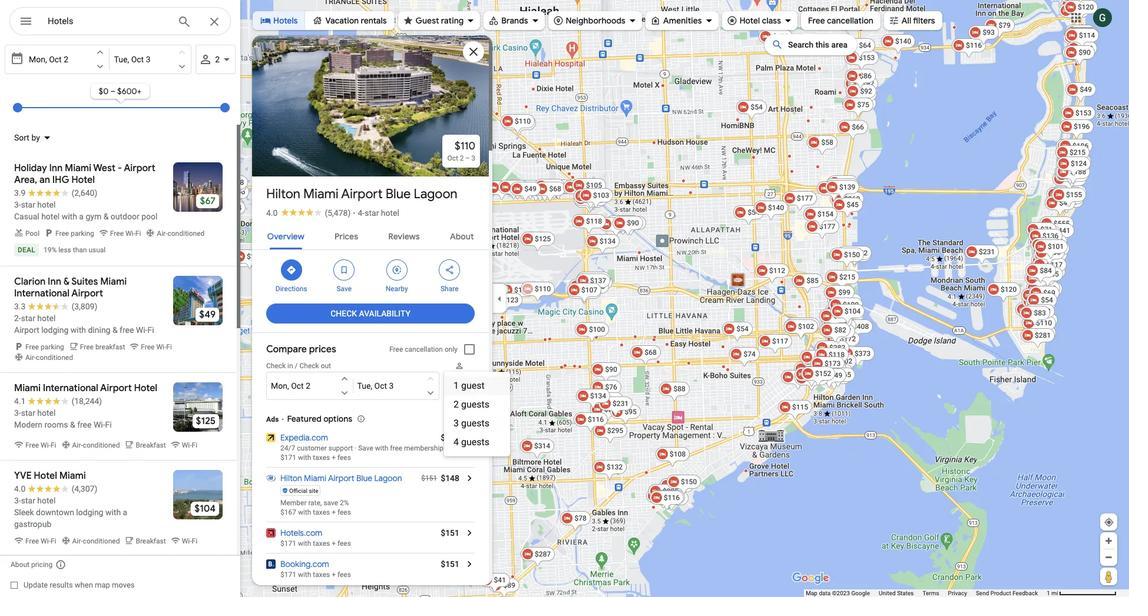 Task type: locate. For each thing, give the bounding box(es) containing it.
expedia.com
[[280, 433, 328, 444]]

$171 with taxes + fees
[[280, 540, 351, 548], [280, 571, 351, 580]]

2 inside check in / check out group
[[306, 382, 310, 391]]

tab list
[[252, 221, 489, 250]]

hotels
[[273, 15, 298, 26]]

0 vertical spatial set check in one day later image
[[95, 61, 105, 72]]

0 vertical spatial ·
[[353, 209, 356, 218]]

hilton up "official"
[[280, 474, 302, 484]]

0 vertical spatial save
[[337, 285, 352, 293]]

cancellation inside 'hilton miami airport blue lagoon' main content
[[405, 346, 443, 354]]

map data ©2023 google
[[806, 591, 870, 597]]

0 horizontal spatial 3
[[146, 55, 151, 64]]

cancellation left only
[[405, 346, 443, 354]]

2 inside 'guests' group
[[454, 382, 459, 391]]

guests right "4"
[[461, 437, 489, 448]]

1 horizontal spatial blue
[[386, 186, 411, 203]]

None field
[[48, 14, 168, 28]]

0 horizontal spatial 1
[[454, 381, 459, 392]]

send
[[976, 591, 989, 597]]

with down rate,
[[298, 509, 311, 517]]

all filters
[[902, 15, 935, 26]]

1 $171 from the top
[[280, 454, 296, 462]]

set check out one day earlier image
[[425, 374, 436, 385]]

1 horizontal spatial about
[[450, 232, 474, 242]]

with down customer
[[298, 454, 311, 462]]

brands
[[501, 15, 528, 26]]

guests for 3 guests
[[461, 418, 489, 429]]

footer
[[806, 590, 1047, 598]]

rating
[[441, 15, 464, 26]]

set check in one day later image
[[95, 61, 105, 72], [339, 388, 350, 399]]

free down availability
[[389, 346, 403, 354]]

free inside 'hilton miami airport blue lagoon' main content
[[389, 346, 403, 354]]

tue, oct 3 inside check in / check out group
[[357, 382, 394, 391]]

2
[[64, 55, 68, 64], [215, 55, 220, 64], [306, 382, 310, 391], [454, 382, 459, 391], [454, 399, 459, 411]]

2 button right set check out one day earlier icon
[[196, 45, 236, 74]]

1 horizontal spatial tue, oct 3
[[357, 382, 394, 391]]

0 horizontal spatial set check in one day later image
[[95, 61, 105, 72]]

3 inside check in / check out group
[[389, 382, 394, 391]]

0 horizontal spatial lagoon
[[374, 474, 402, 484]]

0 vertical spatial tue, oct 3
[[114, 55, 151, 64]]

$151 for expedia.com
[[441, 434, 459, 443]]

1 vertical spatial tue,
[[357, 382, 372, 391]]

0 vertical spatial mon,
[[29, 55, 47, 64]]

0 horizontal spatial cancellation
[[405, 346, 443, 354]]

$171 down booking.com
[[280, 571, 296, 580]]

save right support
[[358, 445, 373, 453]]

0 vertical spatial $171
[[280, 454, 296, 462]]

$171 for hotels.com
[[280, 540, 296, 548]]

member
[[280, 500, 307, 508]]

check left in
[[266, 362, 286, 371]]

2 left guest
[[454, 382, 459, 391]]


[[339, 264, 349, 277]]

map
[[95, 581, 110, 590]]

tue, oct 3 right set check in one day earlier image
[[357, 382, 394, 391]]

0 vertical spatial mon, oct 2
[[29, 55, 68, 64]]

tue, for set check out one day earlier image
[[357, 382, 372, 391]]

mon, down in
[[271, 382, 289, 391]]

1 horizontal spatial mon,
[[271, 382, 289, 391]]

1 vertical spatial set check out one day later image
[[425, 388, 436, 399]]

set check in one day later image down set check in one day earlier icon
[[95, 61, 105, 72]]

0 vertical spatial guests
[[461, 399, 489, 411]]

set check out one day later image inside check in / check out group
[[425, 388, 436, 399]]

save
[[324, 500, 338, 508]]

$171 with taxes + fees down 'hotels.com'
[[280, 540, 351, 548]]

1 taxes from the top
[[313, 454, 330, 462]]

3 guests from the top
[[461, 437, 489, 448]]

tue, right set check in one day earlier image
[[357, 382, 372, 391]]

set check in one day later image down set check in one day earlier image
[[339, 388, 350, 399]]

with
[[375, 445, 388, 453], [298, 454, 311, 462], [298, 509, 311, 517], [298, 540, 311, 548], [298, 571, 311, 580]]

tab list containing overview
[[252, 221, 489, 250]]

lagoon down the free
[[374, 474, 402, 484]]

set check in one day later image for set check in one day earlier image
[[339, 388, 350, 399]]

1 vertical spatial monday, october 2 to tuesday, october 3 group
[[266, 372, 440, 401]]

0 horizontal spatial 2 button
[[196, 45, 236, 74]]

all filters button
[[884, 8, 942, 34]]

tue, inside $0 – $600+ 'main content'
[[114, 55, 129, 64]]

featured options
[[287, 414, 352, 425]]

0 vertical spatial monday, october 2 to tuesday, october 3 group
[[5, 45, 192, 74]]

1 vertical spatial hilton
[[280, 474, 302, 484]]

1 vertical spatial 2 button
[[444, 372, 475, 401]]

0 vertical spatial 2 button
[[196, 45, 236, 74]]

google account: greg robinson  
(robinsongreg175@gmail.com) image
[[1093, 8, 1112, 27]]

none field inside the hotels field
[[48, 14, 168, 28]]

cancellation up area
[[827, 15, 874, 26]]

1 horizontal spatial 3
[[389, 382, 394, 391]]

collapse side panel image
[[493, 292, 506, 305]]

1 vertical spatial guests
[[461, 418, 489, 429]]

$171 with taxes + fees down booking.com
[[280, 571, 351, 580]]

search this area
[[788, 40, 848, 49]]

search
[[788, 40, 814, 49]]

terms
[[923, 591, 939, 597]]

set check out one day later image
[[177, 61, 187, 72], [425, 388, 436, 399]]

1 mi
[[1047, 591, 1058, 597]]

membership
[[404, 445, 444, 453]]

3 fees from the top
[[337, 540, 351, 548]]

8,718 photos
[[282, 152, 337, 163]]

1 horizontal spatial set check in one day later image
[[339, 388, 350, 399]]

menu containing 1 guest
[[444, 372, 510, 457]]

compare
[[266, 344, 307, 356]]

oct down /
[[291, 382, 304, 391]]

official
[[289, 488, 307, 495]]

4.0 stars image
[[278, 209, 325, 216]]

blue up hotel
[[386, 186, 411, 203]]

2 vertical spatial $171
[[280, 571, 296, 580]]

1 vertical spatial blue
[[356, 474, 372, 484]]

oct left the 2 – 3
[[447, 154, 458, 163]]

–
[[110, 86, 115, 97]]

set check out one day later image down set check out one day earlier icon
[[177, 61, 187, 72]]

set check out one day later image for set check out one day earlier icon
[[177, 61, 187, 72]]

about
[[450, 232, 474, 242], [11, 561, 29, 570]]

1 horizontal spatial check
[[300, 362, 319, 371]]

free up search this area
[[808, 15, 825, 26]]

save inside 24/7 customer support · save with free membership $171 with taxes + fees
[[358, 445, 373, 453]]

tue, right set check in one day earlier icon
[[114, 55, 129, 64]]

mon, oct 2 down  button
[[29, 55, 68, 64]]

 button
[[9, 7, 42, 38]]

check availability link
[[266, 300, 475, 328]]

2 $171 from the top
[[280, 540, 296, 548]]

· right support
[[355, 445, 357, 453]]

0 horizontal spatial tue,
[[114, 55, 129, 64]]

mon, inside check in / check out group
[[271, 382, 289, 391]]

0 vertical spatial 1
[[454, 381, 459, 392]]

price per night region
[[5, 74, 236, 125]]

2 guests from the top
[[461, 418, 489, 429]]

taxes down 'hotels.com'
[[313, 540, 330, 548]]

vacation
[[325, 15, 359, 26]]

0 vertical spatial miami
[[303, 186, 339, 203]]

guests group
[[444, 362, 475, 401]]

1 vertical spatial mon,
[[271, 382, 289, 391]]

set check out one day later image down set check out one day earlier image
[[425, 388, 436, 399]]

2 left set check in one day earlier icon
[[64, 55, 68, 64]]

amenities button
[[646, 8, 719, 34]]

0 vertical spatial set check out one day later image
[[177, 61, 187, 72]]

miami up (5,478)
[[303, 186, 339, 203]]

hilton
[[266, 186, 300, 203], [280, 474, 302, 484]]

1 horizontal spatial cancellation
[[827, 15, 874, 26]]


[[286, 264, 297, 277]]

1 vertical spatial $171 with taxes + fees
[[280, 571, 351, 580]]

mon, for set check in one day earlier icon
[[29, 55, 47, 64]]

footer containing map data ©2023 google
[[806, 590, 1047, 598]]

miami up site
[[304, 474, 326, 484]]

featured
[[287, 414, 322, 425]]

taxes down rate,
[[313, 509, 330, 517]]

0 vertical spatial 3
[[146, 55, 151, 64]]

monday, october 2 to tuesday, october 3 group
[[5, 45, 192, 74], [266, 372, 440, 401]]

$171 for booking.com
[[280, 571, 296, 580]]

2 $171 with taxes + fees from the top
[[280, 571, 351, 580]]

· inside 24/7 customer support · save with free membership $171 with taxes + fees
[[355, 445, 357, 453]]

lagoon
[[414, 186, 457, 203], [374, 474, 402, 484]]

taxes down customer
[[313, 454, 330, 462]]

3 left set check out one day earlier image
[[389, 382, 394, 391]]

1 vertical spatial tue, oct 3
[[357, 382, 394, 391]]

2 button right set check out one day earlier image
[[444, 372, 475, 401]]

3 inside $0 – $600+ 'main content'
[[146, 55, 151, 64]]

1 vertical spatial ·
[[355, 445, 357, 453]]

free cancellation
[[808, 15, 874, 26]]

1 horizontal spatial mon, oct 2
[[271, 382, 310, 391]]

0 vertical spatial $171 with taxes + fees
[[280, 540, 351, 548]]

3 left set check out one day earlier icon
[[146, 55, 151, 64]]

3
[[146, 55, 151, 64], [389, 382, 394, 391], [454, 418, 459, 429]]

save down 
[[337, 285, 352, 293]]

share
[[441, 285, 459, 293]]

· left 4-
[[353, 209, 356, 218]]

1 horizontal spatial save
[[358, 445, 373, 453]]

1 vertical spatial about
[[11, 561, 29, 570]]

united states
[[879, 591, 914, 597]]

1 vertical spatial cancellation
[[405, 346, 443, 354]]

hotel class button
[[722, 8, 798, 34]]

$171 down 'hotels.com'
[[280, 540, 296, 548]]

oct right set check in one day earlier image
[[374, 382, 387, 391]]

about inside $0 – $600+ 'main content'
[[11, 561, 29, 570]]

mon, oct 2
[[29, 55, 68, 64], [271, 382, 310, 391]]

1 fees from the top
[[337, 454, 351, 462]]

tue, oct 3 up '$600+'
[[114, 55, 151, 64]]

2 button inside 'hilton miami airport blue lagoon' main content
[[444, 372, 475, 401]]

0 vertical spatial hilton
[[266, 186, 300, 203]]

$171
[[280, 454, 296, 462], [280, 540, 296, 548], [280, 571, 296, 580]]

2 down the "1 guest"
[[454, 399, 459, 411]]

1 vertical spatial $171
[[280, 540, 296, 548]]

1 for 1 guest
[[454, 381, 459, 392]]

1 vertical spatial 1
[[1047, 591, 1050, 597]]

2 + from the top
[[332, 509, 336, 517]]

set check out one day earlier image
[[177, 47, 187, 58]]

blue down 24/7 customer support · save with free membership $171 with taxes + fees
[[356, 474, 372, 484]]

check right /
[[300, 362, 319, 371]]

0 horizontal spatial monday, october 2 to tuesday, october 3 group
[[5, 45, 192, 74]]

free for free cancellation only
[[389, 346, 403, 354]]

0 horizontal spatial save
[[337, 285, 352, 293]]

0 horizontal spatial blue
[[356, 474, 372, 484]]

mon, oct 2 inside check in / check out group
[[271, 382, 310, 391]]

1 guests from the top
[[461, 399, 489, 411]]

0 vertical spatial blue
[[386, 186, 411, 203]]

3 $171 from the top
[[280, 571, 296, 580]]

2 right set check out one day earlier icon
[[215, 55, 220, 64]]

airport up 2% on the bottom of page
[[328, 474, 355, 484]]

0 vertical spatial cancellation
[[827, 15, 874, 26]]

tue, oct 3 for set check out one day later icon within check in / check out group
[[357, 382, 394, 391]]

4 taxes from the top
[[313, 571, 330, 580]]

2 down check in / check out
[[306, 382, 310, 391]]

hilton miami airport blue lagoon up 2% on the bottom of page
[[280, 474, 402, 484]]

1 mi button
[[1047, 591, 1117, 597]]

1 left the mi
[[1047, 591, 1050, 597]]

cancellation inside button
[[827, 15, 874, 26]]

tue, oct 3 for set check out one day later icon associated with set check out one day earlier icon
[[114, 55, 151, 64]]

1 horizontal spatial set check out one day later image
[[425, 388, 436, 399]]

hotel
[[381, 209, 399, 218]]

1 for 1 mi
[[1047, 591, 1050, 597]]

oct left set check in one day earlier icon
[[49, 55, 62, 64]]

monday, october 2 to tuesday, october 3 group down out
[[266, 372, 440, 401]]

0 vertical spatial tue,
[[114, 55, 129, 64]]

guests for 4 guests
[[461, 437, 489, 448]]

tab list inside 'hilton miami airport blue lagoon' main content
[[252, 221, 489, 250]]

(5,478)
[[325, 209, 351, 218]]

1 + from the top
[[332, 454, 336, 462]]

0 vertical spatial about
[[450, 232, 474, 242]]

save
[[337, 285, 352, 293], [358, 445, 373, 453]]

1 horizontal spatial 1
[[1047, 591, 1050, 597]]

filters
[[913, 15, 935, 26]]

free
[[808, 15, 825, 26], [389, 346, 403, 354]]

0 horizontal spatial mon, oct 2
[[29, 55, 68, 64]]

2 vertical spatial 3
[[454, 418, 459, 429]]

$171 with taxes + fees for booking.com
[[280, 571, 351, 580]]

1 left guest
[[454, 381, 459, 392]]

$171 down 24/7
[[280, 454, 296, 462]]

1 vertical spatial mon, oct 2
[[271, 382, 310, 391]]

2 taxes from the top
[[313, 509, 330, 517]]

menu
[[444, 372, 510, 457]]

free inside button
[[808, 15, 825, 26]]

1 horizontal spatial tue,
[[357, 382, 372, 391]]

0 horizontal spatial set check out one day later image
[[177, 61, 187, 72]]

0 horizontal spatial about
[[11, 561, 29, 570]]

monday, october 2 to tuesday, october 3 group up $0
[[5, 45, 192, 74]]

1 vertical spatial lagoon
[[374, 474, 402, 484]]

oct
[[49, 55, 62, 64], [131, 55, 144, 64], [447, 154, 458, 163], [291, 382, 304, 391], [374, 382, 387, 391]]

sort by button
[[7, 125, 56, 151]]

about pricing image
[[55, 560, 66, 571]]


[[444, 264, 455, 277]]

tue, oct 3 inside $0 – $600+ 'main content'
[[114, 55, 151, 64]]

2 button
[[196, 45, 236, 74], [444, 372, 475, 401]]

0 horizontal spatial check
[[266, 362, 286, 371]]

airport up 4-
[[341, 186, 383, 203]]

$151
[[441, 434, 459, 443], [421, 475, 437, 483], [441, 529, 459, 538], [441, 560, 459, 570]]

zoom out image
[[1105, 554, 1113, 563]]

about left pricing
[[11, 561, 29, 570]]

1 horizontal spatial free
[[808, 15, 825, 26]]

mon, down  button
[[29, 55, 47, 64]]

1 vertical spatial save
[[358, 445, 373, 453]]

2 vertical spatial guests
[[461, 437, 489, 448]]

blue
[[386, 186, 411, 203], [356, 474, 372, 484]]

moves
[[112, 581, 135, 590]]

about inside button
[[450, 232, 474, 242]]

1 vertical spatial set check in one day later image
[[339, 388, 350, 399]]

privacy
[[948, 591, 967, 597]]

pricing
[[31, 561, 53, 570]]

monday, october 2 to tuesday, october 3 group inside $0 – $600+ 'main content'
[[5, 45, 192, 74]]

1 $171 with taxes + fees from the top
[[280, 540, 351, 548]]

guests down 2 guests
[[461, 418, 489, 429]]

neighborhoods button
[[548, 8, 642, 34]]

overview
[[267, 232, 304, 242]]

0 horizontal spatial free
[[389, 346, 403, 354]]

guest
[[461, 381, 485, 392]]

$110 oct 2 – 3
[[447, 140, 475, 163]]

2 fees from the top
[[337, 509, 351, 517]]

0 horizontal spatial tue, oct 3
[[114, 55, 151, 64]]

set check out one day later image for set check out one day earlier image
[[425, 388, 436, 399]]

hilton miami airport blue lagoon up 4-
[[266, 186, 457, 203]]

1 vertical spatial 3
[[389, 382, 394, 391]]

hilton up "4.0"
[[266, 186, 300, 203]]

$0 – $600+
[[99, 86, 142, 97]]

guests down guest
[[461, 399, 489, 411]]

tue, inside check in / check out group
[[357, 382, 372, 391]]

$171 inside 24/7 customer support · save with free membership $171 with taxes + fees
[[280, 454, 296, 462]]

1 horizontal spatial 2 button
[[444, 372, 475, 401]]

·
[[353, 209, 356, 218], [355, 445, 357, 453]]

taxes down booking.com
[[313, 571, 330, 580]]

sort by
[[14, 133, 40, 143]]

taxes
[[313, 454, 330, 462], [313, 509, 330, 517], [313, 540, 330, 548], [313, 571, 330, 580]]

2 button inside $0 – $600+ 'main content'
[[196, 45, 236, 74]]

0 vertical spatial free
[[808, 15, 825, 26]]

4 + from the top
[[332, 571, 336, 580]]

3 up "4"
[[454, 418, 459, 429]]

about up 
[[450, 232, 474, 242]]

tue,
[[114, 55, 129, 64], [357, 382, 372, 391]]

+ inside 24/7 customer support · save with free membership $171 with taxes + fees
[[332, 454, 336, 462]]

with down 'hotels.com'
[[298, 540, 311, 548]]

lagoon up about button
[[414, 186, 457, 203]]

set check in one day later image for set check in one day earlier icon
[[95, 61, 105, 72]]

check in / check out
[[266, 362, 331, 371]]

oct up '$600+'
[[131, 55, 144, 64]]

0 horizontal spatial mon,
[[29, 55, 47, 64]]

mi
[[1052, 591, 1058, 597]]

menu inside google maps element
[[444, 372, 510, 457]]

1 horizontal spatial lagoon
[[414, 186, 457, 203]]

mon, inside $0 – $600+ 'main content'
[[29, 55, 47, 64]]

mon, oct 2 down in
[[271, 382, 310, 391]]

reviews button
[[379, 221, 429, 250]]

1 check from the left
[[266, 362, 286, 371]]

free
[[390, 445, 402, 453]]

1 vertical spatial free
[[389, 346, 403, 354]]

· 4-star hotel
[[353, 209, 399, 218]]

overview button
[[258, 221, 314, 250]]

mon, oct 2 inside $0 – $600+ 'main content'
[[29, 55, 68, 64]]

0 vertical spatial airport
[[341, 186, 383, 203]]



Task type: vqa. For each thing, say whether or not it's contained in the screenshot.


Task type: describe. For each thing, give the bounding box(es) containing it.
update
[[24, 581, 48, 590]]

zoom in image
[[1105, 537, 1113, 546]]

show your location image
[[1104, 518, 1115, 528]]


[[392, 264, 402, 277]]

4
[[454, 437, 459, 448]]

2 check from the left
[[300, 362, 319, 371]]

customer
[[297, 445, 327, 453]]

3 for set check out one day earlier image
[[389, 382, 394, 391]]

options
[[324, 414, 352, 425]]

footer inside google maps element
[[806, 590, 1047, 598]]

oct for set check in one day earlier icon
[[49, 55, 62, 64]]

hilton miami airport blue lagoon main content
[[250, 26, 492, 598]]

ads
[[266, 416, 279, 424]]

4-
[[358, 209, 365, 218]]

Hotels field
[[9, 7, 231, 36]]

by
[[31, 133, 40, 143]]

Hotels radio
[[253, 11, 305, 30]]

cancellation for free cancellation
[[827, 15, 874, 26]]

with left the free
[[375, 445, 388, 453]]

$167
[[280, 509, 296, 517]]

hotel class
[[740, 15, 781, 26]]

1 vertical spatial miami
[[304, 474, 326, 484]]

with inside member rate, save 2% $167 with taxes + fees
[[298, 509, 311, 517]]

about for about pricing
[[11, 561, 29, 570]]

google maps element
[[0, 0, 1129, 598]]

3 guests
[[454, 418, 489, 429]]

1 vertical spatial airport
[[328, 474, 355, 484]]

when
[[75, 581, 93, 590]]

24/7
[[280, 445, 295, 453]]

fees inside member rate, save 2% $167 with taxes + fees
[[337, 509, 351, 517]]

results for hotels feed
[[0, 125, 240, 557]]

$0
[[99, 86, 109, 97]]

oct for set check in one day earlier image
[[291, 382, 304, 391]]

terms button
[[923, 590, 939, 598]]

$148
[[441, 474, 459, 484]]

1 vertical spatial hilton miami airport blue lagoon
[[280, 474, 402, 484]]

set check in one day earlier image
[[339, 374, 350, 385]]

send product feedback button
[[976, 590, 1038, 598]]

guests for 2 guests
[[461, 399, 489, 411]]

prices button
[[325, 221, 368, 250]]

+ inside member rate, save 2% $167 with taxes + fees
[[332, 509, 336, 517]]

$171 with taxes + fees for hotels.com
[[280, 540, 351, 548]]

free cancellation button
[[801, 8, 881, 34]]

$0 – $600+ main content
[[0, 42, 240, 598]]

member rate, save 2% $167 with taxes + fees
[[280, 500, 351, 517]]

privacy button
[[948, 590, 967, 598]]

check availability
[[331, 309, 410, 319]]

2 guests
[[454, 399, 489, 411]]

8,718
[[282, 152, 305, 163]]

hotels.com
[[280, 528, 322, 539]]

3 + from the top
[[332, 540, 336, 548]]

tue, for set check out one day earlier icon
[[114, 55, 129, 64]]

only
[[445, 346, 458, 354]]

directions
[[276, 285, 307, 293]]

$151 for booking.com
[[441, 560, 459, 570]]

photos
[[308, 152, 337, 163]]

taxes inside 24/7 customer support · save with free membership $171 with taxes + fees
[[313, 454, 330, 462]]

this
[[816, 40, 829, 49]]

2 horizontal spatial 3
[[454, 418, 459, 429]]

2 – 3
[[460, 154, 475, 163]]

united states button
[[879, 590, 914, 598]]

guest rating
[[416, 15, 464, 26]]

photo of hilton miami airport blue lagoon image
[[250, 26, 491, 186]]

support
[[329, 445, 353, 453]]

reviews
[[388, 232, 420, 242]]

prices
[[309, 344, 336, 356]]

product
[[991, 591, 1011, 597]]

with down booking.com
[[298, 571, 311, 580]]

amenities
[[663, 15, 702, 26]]

hotel
[[740, 15, 760, 26]]

toggle lodging type option group
[[253, 11, 394, 30]]

Update results when map moves checkbox
[[11, 578, 135, 593]]


[[19, 13, 33, 29]]

oct for set check out one day earlier image
[[374, 382, 387, 391]]

star
[[365, 209, 379, 218]]

set check in one day earlier image
[[95, 47, 105, 58]]

3 taxes from the top
[[313, 540, 330, 548]]

$151 for hotels.com
[[441, 529, 459, 538]]

$600+
[[117, 86, 142, 97]]

compare prices
[[266, 344, 336, 356]]

cancellation for free cancellation only
[[405, 346, 443, 354]]

1 horizontal spatial monday, october 2 to tuesday, october 3 group
[[266, 372, 440, 401]]

vacation rentals
[[325, 15, 387, 26]]

united
[[879, 591, 896, 597]]

0 vertical spatial hilton miami airport blue lagoon
[[266, 186, 457, 203]]

official site
[[289, 488, 318, 495]]

search this area button
[[765, 34, 857, 55]]

$151 inside $151 $148
[[421, 475, 437, 483]]

area
[[832, 40, 848, 49]]

mon, oct 2 for set check in one day later icon related to set check in one day earlier icon
[[29, 55, 68, 64]]

4 fees from the top
[[337, 571, 351, 580]]

sort
[[14, 133, 29, 143]]

site
[[309, 488, 318, 495]]

nearby
[[386, 285, 408, 293]]

1 guest
[[454, 381, 485, 392]]

0 vertical spatial lagoon
[[414, 186, 457, 203]]

/
[[295, 362, 298, 371]]

free for free cancellation
[[808, 15, 825, 26]]

neighborhoods
[[566, 15, 626, 26]]

4 guests
[[454, 437, 489, 448]]

rentals
[[361, 15, 387, 26]]

check in / check out group
[[266, 362, 440, 401]]

oct inside the $110 oct 2 – 3
[[447, 154, 458, 163]]

fees inside 24/7 customer support · save with free membership $171 with taxes + fees
[[337, 454, 351, 462]]

map
[[806, 591, 818, 597]]

check
[[331, 309, 357, 319]]

more information about these ads image
[[357, 415, 365, 424]]

mon, for set check in one day earlier image
[[271, 382, 289, 391]]

states
[[897, 591, 914, 597]]

results
[[50, 581, 73, 590]]

booking.com
[[280, 560, 329, 570]]

about for about
[[450, 232, 474, 242]]

 search field
[[9, 7, 231, 38]]

3 for set check out one day earlier icon
[[146, 55, 151, 64]]

taxes inside member rate, save 2% $167 with taxes + fees
[[313, 509, 330, 517]]

feedback
[[1013, 591, 1038, 597]]

5,478 reviews element
[[325, 209, 351, 218]]

availability
[[359, 309, 410, 319]]

data
[[819, 591, 831, 597]]

out
[[321, 362, 331, 371]]

2%
[[340, 500, 349, 508]]

about button
[[441, 221, 483, 250]]

actions for hilton miami airport blue lagoon region
[[252, 250, 489, 300]]

show street view coverage image
[[1100, 568, 1117, 586]]

guest rating button
[[398, 8, 480, 34]]

mon, oct 2 for set check in one day earlier image's set check in one day later icon
[[271, 382, 310, 391]]

save inside the actions for hilton miami airport blue lagoon region
[[337, 285, 352, 293]]

oct for set check out one day earlier icon
[[131, 55, 144, 64]]

Vacation rentals radio
[[305, 11, 394, 30]]

all
[[902, 15, 911, 26]]



